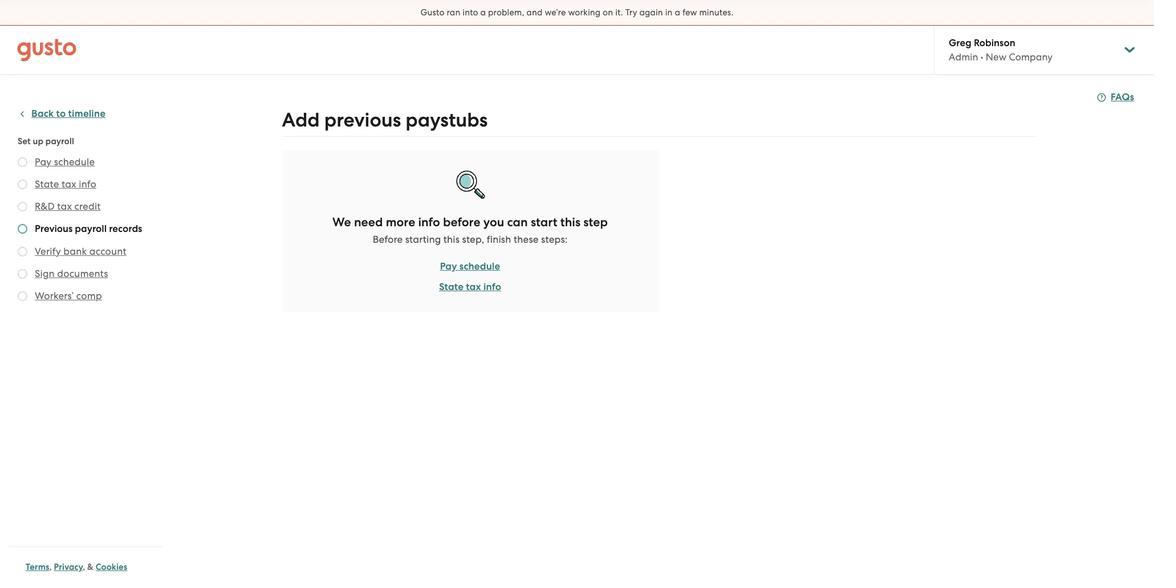 Task type: locate. For each thing, give the bounding box(es) containing it.
1 check image from the top
[[18, 157, 27, 167]]

state up the "r&d"
[[35, 179, 59, 190]]

1 vertical spatial tax
[[57, 201, 72, 212]]

schedule inside the pay schedule link
[[460, 261, 501, 273]]

payroll down credit
[[75, 223, 107, 235]]

,
[[49, 563, 52, 573], [83, 563, 85, 573]]

try
[[626, 7, 638, 18]]

pay for pay schedule button
[[35, 156, 52, 168]]

5 check image from the top
[[18, 292, 27, 301]]

0 vertical spatial this
[[561, 215, 581, 230]]

1 vertical spatial state
[[439, 281, 464, 293]]

1 vertical spatial info
[[419, 215, 440, 230]]

0 vertical spatial pay schedule
[[35, 156, 95, 168]]

info inside button
[[79, 179, 96, 190]]

need
[[354, 215, 383, 230]]

1 horizontal spatial payroll
[[75, 223, 107, 235]]

add previous paystubs
[[282, 108, 488, 132]]

start
[[531, 215, 558, 230]]

0 vertical spatial schedule
[[54, 156, 95, 168]]

sign
[[35, 268, 55, 280]]

schedule
[[54, 156, 95, 168], [460, 261, 501, 273]]

1 horizontal spatial a
[[675, 7, 681, 18]]

privacy link
[[54, 563, 83, 573]]

1 check image from the top
[[18, 224, 27, 234]]

pay schedule up state tax info button
[[35, 156, 95, 168]]

tax for state tax info button
[[62, 179, 76, 190]]

check image left the "r&d"
[[18, 202, 27, 212]]

robinson
[[975, 37, 1016, 49]]

1 vertical spatial pay schedule
[[440, 261, 501, 273]]

2 check image from the top
[[18, 180, 27, 189]]

up
[[33, 136, 43, 147]]

0 vertical spatial pay
[[35, 156, 52, 168]]

minutes.
[[700, 7, 734, 18]]

1 horizontal spatial pay schedule
[[440, 261, 501, 273]]

payroll inside list
[[75, 223, 107, 235]]

sign documents button
[[35, 267, 108, 281]]

info
[[79, 179, 96, 190], [419, 215, 440, 230], [484, 281, 502, 293]]

0 vertical spatial state
[[35, 179, 59, 190]]

pay schedule inside previous payroll records list
[[35, 156, 95, 168]]

state tax info
[[35, 179, 96, 190], [439, 281, 502, 293]]

, left &
[[83, 563, 85, 573]]

tax down the pay schedule link
[[466, 281, 481, 293]]

1 vertical spatial schedule
[[460, 261, 501, 273]]

1 horizontal spatial state tax info
[[439, 281, 502, 293]]

3 check image from the top
[[18, 202, 27, 212]]

tax up r&d tax credit
[[62, 179, 76, 190]]

state tax info for state tax info button
[[35, 179, 96, 190]]

previous
[[325, 108, 401, 132]]

check image down set at left
[[18, 157, 27, 167]]

1 horizontal spatial info
[[419, 215, 440, 230]]

pay schedule up the state tax info link at the left of the page
[[440, 261, 501, 273]]

pay schedule button
[[35, 155, 95, 169]]

0 horizontal spatial info
[[79, 179, 96, 190]]

tax for the state tax info link at the left of the page
[[466, 281, 481, 293]]

0 horizontal spatial schedule
[[54, 156, 95, 168]]

a right into
[[481, 7, 486, 18]]

state tax info inside previous payroll records list
[[35, 179, 96, 190]]

pay up the state tax info link at the left of the page
[[440, 261, 457, 273]]

account
[[89, 246, 127, 257]]

0 horizontal spatial pay
[[35, 156, 52, 168]]

pay schedule for pay schedule button
[[35, 156, 95, 168]]

state inside button
[[35, 179, 59, 190]]

schedule up state tax info button
[[54, 156, 95, 168]]

schedule up the state tax info link at the left of the page
[[460, 261, 501, 273]]

check image left sign
[[18, 269, 27, 279]]

pay inside button
[[35, 156, 52, 168]]

sign documents
[[35, 268, 108, 280]]

greg
[[950, 37, 972, 49]]

check image for state
[[18, 180, 27, 189]]

check image
[[18, 224, 27, 234], [18, 269, 27, 279]]

, left privacy
[[49, 563, 52, 573]]

r&d
[[35, 201, 55, 212]]

1 vertical spatial payroll
[[75, 223, 107, 235]]

this
[[561, 215, 581, 230], [444, 234, 460, 245]]

check image left the previous
[[18, 224, 27, 234]]

workers' comp button
[[35, 289, 102, 303]]

verify bank account button
[[35, 245, 127, 258]]

check image left workers'
[[18, 292, 27, 301]]

check image
[[18, 157, 27, 167], [18, 180, 27, 189], [18, 202, 27, 212], [18, 247, 27, 257], [18, 292, 27, 301]]

terms , privacy , & cookies
[[26, 563, 127, 573]]

before
[[373, 234, 403, 245]]

state tax info down the pay schedule link
[[439, 281, 502, 293]]

payroll up pay schedule button
[[46, 136, 74, 147]]

problem,
[[488, 7, 525, 18]]

set
[[18, 136, 31, 147]]

0 vertical spatial check image
[[18, 224, 27, 234]]

set up payroll
[[18, 136, 74, 147]]

schedule inside pay schedule button
[[54, 156, 95, 168]]

tax right the "r&d"
[[57, 201, 72, 212]]

check image for verify
[[18, 247, 27, 257]]

info up starting
[[419, 215, 440, 230]]

again
[[640, 7, 664, 18]]

0 vertical spatial tax
[[62, 179, 76, 190]]

we're
[[545, 7, 566, 18]]

previous payroll records list
[[18, 155, 158, 305]]

finish
[[487, 234, 512, 245]]

2 vertical spatial info
[[484, 281, 502, 293]]

can
[[508, 215, 528, 230]]

1 vertical spatial this
[[444, 234, 460, 245]]

1 horizontal spatial ,
[[83, 563, 85, 573]]

check image left state tax info button
[[18, 180, 27, 189]]

tax
[[62, 179, 76, 190], [57, 201, 72, 212], [466, 281, 481, 293]]

1 vertical spatial pay
[[440, 261, 457, 273]]

info down the pay schedule link
[[484, 281, 502, 293]]

0 horizontal spatial state tax info
[[35, 179, 96, 190]]

workers' comp
[[35, 290, 102, 302]]

1 vertical spatial state tax info
[[439, 281, 502, 293]]

4 check image from the top
[[18, 247, 27, 257]]

ran
[[447, 7, 461, 18]]

pay
[[35, 156, 52, 168], [440, 261, 457, 273]]

check image for r&d
[[18, 202, 27, 212]]

check image for workers'
[[18, 292, 27, 301]]

1 horizontal spatial schedule
[[460, 261, 501, 273]]

state
[[35, 179, 59, 190], [439, 281, 464, 293]]

0 vertical spatial state tax info
[[35, 179, 96, 190]]

pay down set up payroll
[[35, 156, 52, 168]]

back
[[31, 108, 54, 120]]

1 vertical spatial check image
[[18, 269, 27, 279]]

company
[[1010, 51, 1053, 63]]

tax for r&d tax credit button
[[57, 201, 72, 212]]

greg robinson admin • new company
[[950, 37, 1053, 63]]

schedule for pay schedule button
[[54, 156, 95, 168]]

state tax info for the state tax info link at the left of the page
[[439, 281, 502, 293]]

1 horizontal spatial pay
[[440, 261, 457, 273]]

a right in
[[675, 7, 681, 18]]

cookies button
[[96, 561, 127, 575]]

info up credit
[[79, 179, 96, 190]]

state tax info down pay schedule button
[[35, 179, 96, 190]]

on
[[603, 7, 614, 18]]

0 horizontal spatial ,
[[49, 563, 52, 573]]

payroll
[[46, 136, 74, 147], [75, 223, 107, 235]]

back to timeline
[[31, 108, 106, 120]]

state tax info link
[[439, 281, 502, 294]]

this up the "steps:"
[[561, 215, 581, 230]]

pay schedule
[[35, 156, 95, 168], [440, 261, 501, 273]]

faqs button
[[1098, 91, 1135, 104]]

1 horizontal spatial state
[[439, 281, 464, 293]]

0 horizontal spatial state
[[35, 179, 59, 190]]

2 horizontal spatial info
[[484, 281, 502, 293]]

previous payroll records
[[35, 223, 142, 235]]

0 vertical spatial info
[[79, 179, 96, 190]]

0 horizontal spatial payroll
[[46, 136, 74, 147]]

check image left verify
[[18, 247, 27, 257]]

1 horizontal spatial this
[[561, 215, 581, 230]]

a
[[481, 7, 486, 18], [675, 7, 681, 18]]

0 horizontal spatial a
[[481, 7, 486, 18]]

2 vertical spatial tax
[[466, 281, 481, 293]]

this down before
[[444, 234, 460, 245]]

into
[[463, 7, 479, 18]]

state down the pay schedule link
[[439, 281, 464, 293]]

0 horizontal spatial pay schedule
[[35, 156, 95, 168]]

gusto
[[421, 7, 445, 18]]



Task type: vqa. For each thing, say whether or not it's contained in the screenshot.
2 Admins
no



Task type: describe. For each thing, give the bounding box(es) containing it.
info inside we need more info before you can start this step before starting this step, finish these steps:
[[419, 215, 440, 230]]

admin
[[950, 51, 979, 63]]

0 horizontal spatial this
[[444, 234, 460, 245]]

verify bank account
[[35, 246, 127, 257]]

faqs
[[1112, 91, 1135, 103]]

verify
[[35, 246, 61, 257]]

more
[[386, 215, 416, 230]]

2 a from the left
[[675, 7, 681, 18]]

workers'
[[35, 290, 74, 302]]

we
[[333, 215, 351, 230]]

steps:
[[542, 234, 568, 245]]

pay schedule for the pay schedule link
[[440, 261, 501, 273]]

2 check image from the top
[[18, 269, 27, 279]]

1 a from the left
[[481, 7, 486, 18]]

working
[[569, 7, 601, 18]]

comp
[[76, 290, 102, 302]]

starting
[[406, 234, 441, 245]]

timeline
[[68, 108, 106, 120]]

info for the state tax info link at the left of the page
[[484, 281, 502, 293]]

credit
[[75, 201, 101, 212]]

0 vertical spatial payroll
[[46, 136, 74, 147]]

before
[[443, 215, 481, 230]]

documents
[[57, 268, 108, 280]]

cookies
[[96, 563, 127, 573]]

state tax info button
[[35, 177, 96, 191]]

&
[[87, 563, 94, 573]]

it.
[[616, 7, 624, 18]]

2 , from the left
[[83, 563, 85, 573]]

check image for pay
[[18, 157, 27, 167]]

•
[[981, 51, 984, 63]]

we need more info before you can start this step before starting this step, finish these steps:
[[333, 215, 608, 245]]

step,
[[463, 234, 485, 245]]

step
[[584, 215, 608, 230]]

terms
[[26, 563, 49, 573]]

new
[[987, 51, 1007, 63]]

home image
[[17, 39, 76, 61]]

state for state tax info button
[[35, 179, 59, 190]]

1 , from the left
[[49, 563, 52, 573]]

state for the state tax info link at the left of the page
[[439, 281, 464, 293]]

r&d tax credit button
[[35, 200, 101, 213]]

gusto ran into a problem, and we're working on it. try again in a few minutes.
[[421, 7, 734, 18]]

paystubs
[[406, 108, 488, 132]]

these
[[514, 234, 539, 245]]

add
[[282, 108, 320, 132]]

terms link
[[26, 563, 49, 573]]

back to timeline button
[[18, 107, 106, 121]]

records
[[109, 223, 142, 235]]

few
[[683, 7, 698, 18]]

bank
[[64, 246, 87, 257]]

pay schedule link
[[440, 260, 501, 274]]

privacy
[[54, 563, 83, 573]]

previous
[[35, 223, 73, 235]]

info for state tax info button
[[79, 179, 96, 190]]

and
[[527, 7, 543, 18]]

r&d tax credit
[[35, 201, 101, 212]]

in
[[666, 7, 673, 18]]

pay for the pay schedule link
[[440, 261, 457, 273]]

to
[[56, 108, 66, 120]]

you
[[484, 215, 505, 230]]

schedule for the pay schedule link
[[460, 261, 501, 273]]



